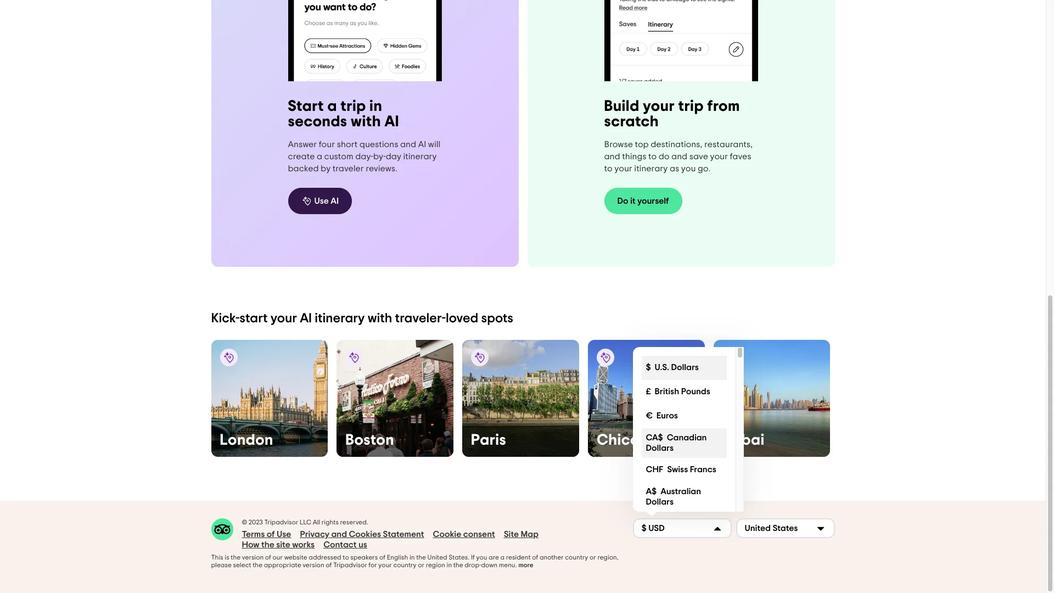 Task type: locate. For each thing, give the bounding box(es) containing it.
1 vertical spatial states
[[449, 554, 468, 561]]

country down english at the bottom left of the page
[[394, 562, 417, 568]]

1 horizontal spatial united
[[745, 524, 771, 533]]

0 vertical spatial itinerary
[[404, 152, 437, 161]]

$  u.s. dollars
[[646, 363, 699, 372]]

1 vertical spatial itinerary
[[635, 164, 668, 173]]

0 horizontal spatial version
[[242, 554, 264, 561]]

1 vertical spatial with
[[368, 312, 393, 325]]

browse
[[605, 140, 633, 149]]

use up site
[[277, 530, 291, 539]]

tripadvisor up terms of use
[[264, 519, 298, 526]]

your right build
[[643, 99, 675, 114]]

you inside . if you are a resident of another country or region, please select the appropriate version of tripadvisor for your country or region in the drop-down menu.
[[477, 554, 488, 561]]

0 vertical spatial tripadvisor
[[264, 519, 298, 526]]

or
[[590, 554, 596, 561], [418, 562, 425, 568]]

united states
[[745, 524, 799, 533]]

with for itinerary
[[368, 312, 393, 325]]

0 vertical spatial or
[[590, 554, 596, 561]]

custom
[[324, 152, 354, 161]]

2 horizontal spatial a
[[501, 554, 505, 561]]

the right select
[[253, 562, 263, 568]]

are
[[489, 554, 499, 561]]

the left drop-
[[454, 562, 463, 568]]

0 vertical spatial states
[[773, 524, 799, 533]]

1 horizontal spatial you
[[682, 164, 696, 173]]

1 horizontal spatial a
[[328, 99, 337, 114]]

2 horizontal spatial in
[[447, 562, 452, 568]]

for
[[369, 562, 377, 568]]

1 vertical spatial a
[[317, 152, 322, 161]]

francs
[[690, 465, 717, 474]]

in right english at the bottom left of the page
[[410, 554, 415, 561]]

united states button
[[736, 519, 835, 538]]

dollars down "ca$  canadian"
[[646, 444, 674, 453]]

trip for your
[[679, 99, 704, 114]]

1 vertical spatial in
[[410, 554, 415, 561]]

list box containing $  u.s. dollars
[[633, 347, 744, 512]]

top
[[635, 140, 649, 149]]

trip up short
[[341, 99, 366, 114]]

states inside united states popup button
[[773, 524, 799, 533]]

more
[[519, 562, 534, 568]]

in right 'region'
[[447, 562, 452, 568]]

things
[[623, 152, 647, 161]]

the down terms of use link on the bottom left of page
[[261, 540, 275, 549]]

0 vertical spatial to
[[649, 152, 657, 161]]

you
[[682, 164, 696, 173], [477, 554, 488, 561]]

to
[[649, 152, 657, 161], [605, 164, 613, 173], [343, 554, 349, 561]]

1 horizontal spatial to
[[605, 164, 613, 173]]

1 vertical spatial to
[[605, 164, 613, 173]]

from
[[708, 99, 741, 114]]

ca$  canadian dollars
[[646, 433, 707, 453]]

the right is
[[231, 554, 241, 561]]

version down addressed
[[303, 562, 324, 568]]

0 vertical spatial use
[[315, 196, 329, 205]]

0 horizontal spatial country
[[394, 562, 417, 568]]

a right the are on the bottom
[[501, 554, 505, 561]]

0 vertical spatial dollars
[[672, 363, 699, 372]]

states
[[773, 524, 799, 533], [449, 554, 468, 561]]

2 vertical spatial in
[[447, 562, 452, 568]]

you right as
[[682, 164, 696, 173]]

0 horizontal spatial you
[[477, 554, 488, 561]]

trip left from
[[679, 99, 704, 114]]

0 vertical spatial a
[[328, 99, 337, 114]]

a inside start a trip in seconds with ai
[[328, 99, 337, 114]]

short
[[337, 140, 358, 149]]

scratch
[[605, 114, 659, 130]]

2 vertical spatial dollars
[[646, 498, 674, 506]]

ai right start on the left of the page
[[300, 312, 312, 325]]

trip inside start a trip in seconds with ai
[[341, 99, 366, 114]]

region,
[[598, 554, 619, 561]]

ca$  canadian
[[646, 433, 707, 442]]

with inside start a trip in seconds with ai
[[351, 114, 381, 129]]

list box
[[633, 347, 744, 512]]

1 vertical spatial version
[[303, 562, 324, 568]]

site
[[276, 540, 291, 549]]

0 vertical spatial with
[[351, 114, 381, 129]]

faves
[[730, 152, 752, 161]]

1 vertical spatial or
[[418, 562, 425, 568]]

rights
[[322, 519, 339, 526]]

©
[[242, 519, 247, 526]]

your right for
[[379, 562, 392, 568]]

of up how the site works link
[[267, 530, 275, 539]]

2 horizontal spatial itinerary
[[635, 164, 668, 173]]

version down how
[[242, 554, 264, 561]]

down
[[481, 562, 498, 568]]

and down browse
[[605, 152, 621, 161]]

0 horizontal spatial itinerary
[[315, 312, 365, 325]]

of up "more" button
[[532, 554, 539, 561]]

trip for a
[[341, 99, 366, 114]]

in up "questions"
[[370, 99, 383, 114]]

or left 'region'
[[418, 562, 425, 568]]

a right start
[[328, 99, 337, 114]]

dollars inside a$  australian dollars
[[646, 498, 674, 506]]

1 horizontal spatial itinerary
[[404, 152, 437, 161]]

and up day
[[400, 140, 417, 149]]

$ usd
[[642, 524, 665, 533]]

the up 'region'
[[417, 554, 426, 561]]

ai inside the answer four short questions and ai will create a custom day-by-day itinerary backed by traveler reviews.
[[418, 140, 427, 149]]

£  british
[[646, 387, 680, 396]]

0 horizontal spatial a
[[317, 152, 322, 161]]

more button
[[519, 561, 534, 569]]

london link
[[211, 340, 328, 457]]

united
[[745, 524, 771, 533], [428, 554, 448, 561]]

our
[[273, 554, 283, 561]]

save
[[690, 152, 709, 161]]

website
[[284, 554, 307, 561]]

itinerary inside the answer four short questions and ai will create a custom day-by-day itinerary backed by traveler reviews.
[[404, 152, 437, 161]]

of left english at the bottom left of the page
[[380, 554, 386, 561]]

1 horizontal spatial tripadvisor
[[333, 562, 367, 568]]

paris link
[[463, 340, 580, 457]]

2023
[[249, 519, 263, 526]]

ai down traveler
[[331, 196, 339, 205]]

dubai
[[723, 433, 765, 448]]

backed
[[288, 164, 319, 173]]

1 horizontal spatial states
[[773, 524, 799, 533]]

a$  australian
[[646, 487, 702, 496]]

site map link
[[504, 529, 539, 540]]

yourself
[[638, 197, 669, 205]]

map
[[521, 530, 539, 539]]

2 vertical spatial to
[[343, 554, 349, 561]]

dollars down a$  australian
[[646, 498, 674, 506]]

1 vertical spatial united
[[428, 554, 448, 561]]

use down by
[[315, 196, 329, 205]]

version
[[242, 554, 264, 561], [303, 562, 324, 568]]

or left region,
[[590, 554, 596, 561]]

in inside . if you are a resident of another country or region, please select the appropriate version of tripadvisor for your country or region in the drop-down menu.
[[447, 562, 452, 568]]

itinerary
[[404, 152, 437, 161], [635, 164, 668, 173], [315, 312, 365, 325]]

2 vertical spatial a
[[501, 554, 505, 561]]

0 vertical spatial united
[[745, 524, 771, 533]]

paris
[[471, 433, 507, 448]]

go.
[[698, 164, 711, 173]]

dollars up £  british pounds
[[672, 363, 699, 372]]

country right another
[[565, 554, 589, 561]]

0 horizontal spatial states
[[449, 554, 468, 561]]

privacy and cookies statement link
[[300, 529, 424, 540]]

a up by
[[317, 152, 322, 161]]

1 horizontal spatial use
[[315, 196, 329, 205]]

1 horizontal spatial trip
[[679, 99, 704, 114]]

2 horizontal spatial to
[[649, 152, 657, 161]]

1 vertical spatial you
[[477, 554, 488, 561]]

to left do
[[649, 152, 657, 161]]

0 vertical spatial you
[[682, 164, 696, 173]]

with up "questions"
[[351, 114, 381, 129]]

the inside site map how the site works
[[261, 540, 275, 549]]

use inside 'button'
[[315, 196, 329, 205]]

1 horizontal spatial version
[[303, 562, 324, 568]]

to down contact us link
[[343, 554, 349, 561]]

© 2023 tripadvisor llc all rights reserved.
[[242, 519, 369, 526]]

united inside popup button
[[745, 524, 771, 533]]

0 horizontal spatial trip
[[341, 99, 366, 114]]

0 horizontal spatial tripadvisor
[[264, 519, 298, 526]]

do
[[618, 197, 629, 205]]

start
[[288, 99, 324, 114]]

the
[[261, 540, 275, 549], [231, 554, 241, 561], [417, 554, 426, 561], [253, 562, 263, 568], [454, 562, 463, 568]]

with
[[351, 114, 381, 129], [368, 312, 393, 325]]

us
[[359, 540, 367, 549]]

browse top destinations, restaurants, and things to do and save your faves to your itinerary as you go.
[[605, 140, 753, 173]]

1 horizontal spatial in
[[410, 554, 415, 561]]

to down browse
[[605, 164, 613, 173]]

1 vertical spatial country
[[394, 562, 417, 568]]

traveler-
[[395, 312, 446, 325]]

1 vertical spatial dollars
[[646, 444, 674, 453]]

tripadvisor inside . if you are a resident of another country or region, please select the appropriate version of tripadvisor for your country or region in the drop-down menu.
[[333, 562, 367, 568]]

0 horizontal spatial to
[[343, 554, 349, 561]]

ai left will
[[418, 140, 427, 149]]

0 horizontal spatial in
[[370, 99, 383, 114]]

1 vertical spatial tripadvisor
[[333, 562, 367, 568]]

with for seconds
[[351, 114, 381, 129]]

and down destinations,
[[672, 152, 688, 161]]

$ usd button
[[633, 519, 732, 538]]

by
[[321, 164, 331, 173]]

chicago
[[597, 433, 659, 448]]

with left traveler-
[[368, 312, 393, 325]]

dollars inside "ca$  canadian dollars"
[[646, 444, 674, 453]]

you right if
[[477, 554, 488, 561]]

kick-
[[211, 312, 240, 325]]

tripadvisor down the this is the version of our website addressed to speakers of english in the united states
[[333, 562, 367, 568]]

of
[[267, 530, 275, 539], [265, 554, 271, 561], [380, 554, 386, 561], [532, 554, 539, 561], [326, 562, 332, 568]]

a inside the answer four short questions and ai will create a custom day-by-day itinerary backed by traveler reviews.
[[317, 152, 322, 161]]

please
[[211, 562, 232, 568]]

dollars for ca$  canadian dollars
[[646, 444, 674, 453]]

0 vertical spatial in
[[370, 99, 383, 114]]

build your trip from scratch
[[605, 99, 741, 130]]

trip inside build your trip from scratch
[[679, 99, 704, 114]]

ai
[[385, 114, 399, 129], [418, 140, 427, 149], [331, 196, 339, 205], [300, 312, 312, 325]]

1 vertical spatial use
[[277, 530, 291, 539]]

english
[[387, 554, 408, 561]]

a
[[328, 99, 337, 114], [317, 152, 322, 161], [501, 554, 505, 561]]

0 horizontal spatial united
[[428, 554, 448, 561]]

terms
[[242, 530, 265, 539]]

in
[[370, 99, 383, 114], [410, 554, 415, 561], [447, 562, 452, 568]]

all
[[313, 519, 320, 526]]

reviews.
[[366, 164, 398, 173]]

do
[[659, 152, 670, 161]]

0 vertical spatial country
[[565, 554, 589, 561]]

itinerary inside "browse top destinations, restaurants, and things to do and save your faves to your itinerary as you go."
[[635, 164, 668, 173]]

ai up "questions"
[[385, 114, 399, 129]]



Task type: vqa. For each thing, say whether or not it's contained in the screenshot.
the within Site Map How the site works
yes



Task type: describe. For each thing, give the bounding box(es) containing it.
create
[[288, 152, 315, 161]]

and inside the answer four short questions and ai will create a custom day-by-day itinerary backed by traveler reviews.
[[400, 140, 417, 149]]

in inside start a trip in seconds with ai
[[370, 99, 383, 114]]

1 horizontal spatial or
[[590, 554, 596, 561]]

€  euros
[[646, 412, 678, 420]]

pounds
[[682, 387, 711, 396]]

as
[[670, 164, 680, 173]]

your down 'restaurants,'
[[711, 152, 728, 161]]

2 vertical spatial itinerary
[[315, 312, 365, 325]]

questions
[[360, 140, 399, 149]]

seconds
[[288, 114, 348, 129]]

loved
[[446, 312, 479, 325]]

and up contact
[[332, 530, 347, 539]]

build
[[605, 99, 640, 114]]

$  u.s.
[[646, 363, 670, 372]]

chf  swiss francs
[[646, 465, 717, 474]]

works
[[292, 540, 315, 549]]

how the site works link
[[242, 540, 315, 550]]

a inside . if you are a resident of another country or region, please select the appropriate version of tripadvisor for your country or region in the drop-down menu.
[[501, 554, 505, 561]]

£  british pounds
[[646, 387, 711, 396]]

by-
[[374, 152, 386, 161]]

0 horizontal spatial or
[[418, 562, 425, 568]]

site
[[504, 530, 519, 539]]

contact us
[[324, 540, 367, 549]]

dollars for $  u.s. dollars
[[672, 363, 699, 372]]

llc
[[300, 519, 312, 526]]

region
[[426, 562, 446, 568]]

ai inside 'button'
[[331, 196, 339, 205]]

.
[[468, 554, 470, 561]]

select
[[233, 562, 251, 568]]

start
[[240, 312, 268, 325]]

kick-start your ai itinerary with traveler-loved spots
[[211, 312, 514, 325]]

drop-
[[465, 562, 481, 568]]

0 horizontal spatial use
[[277, 530, 291, 539]]

is
[[225, 554, 229, 561]]

day-
[[356, 152, 374, 161]]

chicago link
[[588, 340, 705, 457]]

speakers
[[351, 554, 378, 561]]

it
[[631, 197, 636, 205]]

your inside . if you are a resident of another country or region, please select the appropriate version of tripadvisor for your country or region in the drop-down menu.
[[379, 562, 392, 568]]

cookie consent
[[433, 530, 495, 539]]

four
[[319, 140, 335, 149]]

do it yourself
[[618, 197, 669, 205]]

terms of use
[[242, 530, 291, 539]]

you inside "browse top destinations, restaurants, and things to do and save your faves to your itinerary as you go."
[[682, 164, 696, 173]]

terms of use link
[[242, 529, 291, 540]]

your right start on the left of the page
[[271, 312, 297, 325]]

use ai
[[315, 196, 339, 205]]

if
[[471, 554, 475, 561]]

restaurants,
[[705, 140, 753, 149]]

consent
[[463, 530, 495, 539]]

addressed
[[309, 554, 342, 561]]

cookie
[[433, 530, 462, 539]]

reserved.
[[340, 519, 369, 526]]

of left our
[[265, 554, 271, 561]]

1 horizontal spatial country
[[565, 554, 589, 561]]

$
[[642, 524, 647, 533]]

dollars for a$  australian dollars
[[646, 498, 674, 506]]

this is the version of our website addressed to speakers of english in the united states
[[211, 554, 468, 561]]

privacy
[[300, 530, 330, 539]]

a$  australian dollars
[[646, 487, 702, 506]]

0 vertical spatial version
[[242, 554, 264, 561]]

start a trip in seconds with ai
[[288, 99, 399, 129]]

ai inside start a trip in seconds with ai
[[385, 114, 399, 129]]

this
[[211, 554, 223, 561]]

day
[[386, 152, 402, 161]]

destinations,
[[651, 140, 703, 149]]

site map how the site works
[[242, 530, 539, 549]]

another
[[540, 554, 564, 561]]

. if you are a resident of another country or region, please select the appropriate version of tripadvisor for your country or region in the drop-down menu.
[[211, 554, 619, 568]]

london
[[220, 433, 274, 448]]

chf  swiss
[[646, 465, 689, 474]]

how
[[242, 540, 260, 549]]

appropriate
[[264, 562, 301, 568]]

version inside . if you are a resident of another country or region, please select the appropriate version of tripadvisor for your country or region in the drop-down menu.
[[303, 562, 324, 568]]

spots
[[482, 312, 514, 325]]

cookie consent button
[[433, 529, 495, 540]]

boston
[[346, 433, 395, 448]]

your inside build your trip from scratch
[[643, 99, 675, 114]]

dubai link
[[714, 340, 831, 457]]

contact us link
[[324, 540, 367, 550]]

of down addressed
[[326, 562, 332, 568]]

do it yourself button
[[605, 188, 683, 214]]

your down things
[[615, 164, 633, 173]]

cookies
[[349, 530, 381, 539]]

resident
[[506, 554, 531, 561]]



